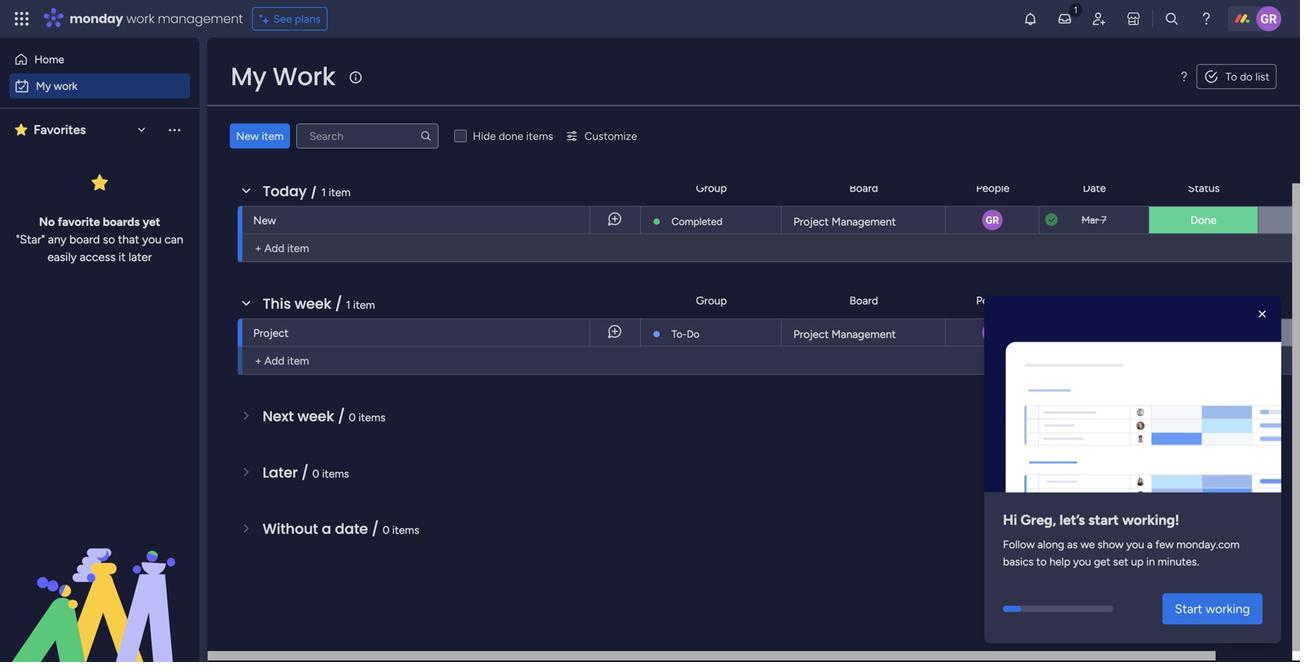 Task type: locate. For each thing, give the bounding box(es) containing it.
1 vertical spatial group
[[696, 294, 727, 307]]

1 vertical spatial lottie animation image
[[0, 504, 199, 662]]

0 vertical spatial status
[[1189, 181, 1220, 195]]

work down "home"
[[54, 79, 78, 93]]

1 horizontal spatial you
[[1074, 555, 1092, 568]]

get
[[1094, 555, 1111, 568]]

item inside button
[[262, 129, 284, 143]]

easily
[[47, 250, 77, 264]]

a inside follow along as we show you a few monday.com basics to help you get set up in minutes.
[[1148, 538, 1153, 551]]

1 vertical spatial lottie animation element
[[0, 504, 199, 662]]

week right this
[[295, 294, 332, 314]]

monday marketplace image
[[1126, 11, 1142, 27]]

1 vertical spatial people
[[977, 294, 1010, 307]]

1 status from the top
[[1189, 181, 1220, 195]]

you down we
[[1074, 555, 1092, 568]]

0 up later / 0 items
[[349, 411, 356, 424]]

my
[[231, 59, 267, 94], [36, 79, 51, 93]]

0 right "date"
[[383, 524, 390, 537]]

0 horizontal spatial a
[[322, 519, 332, 539]]

+
[[255, 242, 262, 255], [255, 354, 262, 368]]

customize
[[585, 129, 638, 143]]

monday work management
[[70, 10, 243, 27]]

1 date from the top
[[1083, 181, 1107, 195]]

1 vertical spatial management
[[832, 328, 896, 341]]

week
[[295, 294, 332, 314], [298, 407, 334, 427]]

week right 'next'
[[298, 407, 334, 427]]

completed
[[672, 215, 723, 228]]

2 people from the top
[[977, 294, 1010, 307]]

1 vertical spatial add
[[264, 354, 285, 368]]

hide done items
[[473, 129, 553, 143]]

0 vertical spatial add
[[264, 242, 285, 255]]

management
[[832, 215, 896, 228], [832, 328, 896, 341]]

project
[[794, 215, 829, 228], [253, 327, 289, 340], [794, 328, 829, 341]]

status for /
[[1189, 294, 1220, 307]]

0 vertical spatial mar
[[1082, 214, 1099, 226]]

date up mar 7
[[1083, 181, 1107, 195]]

my down "home"
[[36, 79, 51, 93]]

/ right later
[[302, 463, 309, 483]]

0 horizontal spatial 1
[[322, 186, 326, 199]]

/ right 'next'
[[338, 407, 345, 427]]

1 vertical spatial +
[[255, 354, 262, 368]]

greg robinson image
[[1257, 6, 1282, 31], [981, 208, 1005, 232]]

mar left '8'
[[1082, 327, 1099, 339]]

people
[[977, 181, 1010, 195], [977, 294, 1010, 307]]

/ right dates
[[341, 125, 349, 145]]

help
[[1050, 555, 1071, 568]]

0 right later
[[312, 467, 319, 481]]

1 right this
[[346, 298, 351, 312]]

status up done
[[1189, 181, 1220, 195]]

2 project management from the top
[[794, 328, 896, 341]]

0 horizontal spatial greg robinson image
[[981, 208, 1005, 232]]

2 + add item from the top
[[255, 354, 309, 368]]

list
[[1256, 70, 1270, 83]]

1 vertical spatial date
[[1083, 294, 1107, 307]]

greg robinson image left v2 done deadline image
[[981, 208, 1005, 232]]

see plans button
[[252, 7, 328, 31]]

you up up
[[1127, 538, 1145, 551]]

you down yet
[[142, 233, 162, 247]]

mar 7
[[1082, 214, 1107, 226]]

new for new
[[253, 214, 276, 227]]

hi
[[1003, 512, 1018, 529]]

board for /
[[850, 294, 879, 307]]

this
[[263, 294, 291, 314]]

work for my
[[54, 79, 78, 93]]

not
[[1175, 326, 1194, 339]]

1 vertical spatial project management link
[[791, 319, 936, 346]]

as
[[1068, 538, 1078, 551]]

0 vertical spatial board
[[850, 181, 879, 195]]

0 vertical spatial project management
[[794, 215, 896, 228]]

notifications image
[[1023, 11, 1039, 27]]

add up this
[[264, 242, 285, 255]]

0 horizontal spatial 0
[[312, 467, 319, 481]]

1
[[322, 186, 326, 199], [346, 298, 351, 312]]

a left few
[[1148, 538, 1153, 551]]

1 vertical spatial you
[[1127, 538, 1145, 551]]

monday.com
[[1177, 538, 1240, 551]]

dates
[[297, 125, 338, 145]]

greg robinson image up list
[[1257, 6, 1282, 31]]

2 group from the top
[[696, 294, 727, 307]]

v2 star 2 image
[[15, 120, 27, 139]]

1 + from the top
[[255, 242, 262, 255]]

without a date / 0 items
[[263, 519, 419, 539]]

2 date from the top
[[1083, 294, 1107, 307]]

let's
[[1060, 512, 1085, 529]]

0 vertical spatial management
[[832, 215, 896, 228]]

board
[[850, 181, 879, 195], [850, 294, 879, 307]]

progress bar
[[1003, 606, 1022, 612]]

0 vertical spatial lottie animation element
[[985, 296, 1282, 498]]

0 inside the without a date / 0 items
[[383, 524, 390, 537]]

item
[[262, 129, 284, 143], [329, 186, 351, 199], [287, 242, 309, 255], [353, 298, 375, 312], [287, 354, 309, 368]]

show
[[1098, 538, 1124, 551]]

2 vertical spatial 0
[[383, 524, 390, 537]]

2 horizontal spatial 0
[[383, 524, 390, 537]]

date
[[1083, 181, 1107, 195], [1083, 294, 1107, 307]]

0 vertical spatial 0
[[349, 411, 356, 424]]

0 horizontal spatial my
[[36, 79, 51, 93]]

1 vertical spatial new
[[253, 214, 276, 227]]

1 vertical spatial week
[[298, 407, 334, 427]]

1 people from the top
[[977, 181, 1010, 195]]

1 horizontal spatial work
[[126, 10, 155, 27]]

new down today
[[253, 214, 276, 227]]

mar 8
[[1082, 327, 1108, 339]]

Filter dashboard by text search field
[[296, 124, 439, 149]]

0 vertical spatial project management link
[[791, 207, 936, 233]]

1 vertical spatial mar
[[1082, 327, 1099, 339]]

1 add from the top
[[264, 242, 285, 255]]

1 horizontal spatial a
[[1148, 538, 1153, 551]]

group up completed on the right
[[696, 181, 727, 195]]

status up not started
[[1189, 294, 1220, 307]]

1 vertical spatial project management
[[794, 328, 896, 341]]

0 vertical spatial lottie animation image
[[985, 302, 1282, 498]]

status
[[1189, 181, 1220, 195], [1189, 294, 1220, 307]]

help
[[1234, 623, 1262, 639]]

0 inside later / 0 items
[[312, 467, 319, 481]]

1 board from the top
[[850, 181, 879, 195]]

today / 1 item
[[263, 181, 351, 201]]

7
[[1102, 214, 1107, 226]]

start working button
[[1163, 594, 1263, 625]]

2 status from the top
[[1189, 294, 1220, 307]]

help image
[[1199, 11, 1215, 27]]

1 vertical spatial 0
[[312, 467, 319, 481]]

0 vertical spatial work
[[126, 10, 155, 27]]

past dates /
[[263, 125, 352, 145]]

plans
[[295, 12, 321, 25]]

my inside 'option'
[[36, 79, 51, 93]]

0 horizontal spatial work
[[54, 79, 78, 93]]

my work option
[[9, 74, 190, 99]]

2 + from the top
[[255, 354, 262, 368]]

0 vertical spatial week
[[295, 294, 332, 314]]

status for 1
[[1189, 181, 1220, 195]]

my left work
[[231, 59, 267, 94]]

+ add item up 'next'
[[255, 354, 309, 368]]

items inside later / 0 items
[[322, 467, 349, 481]]

work inside my work 'option'
[[54, 79, 78, 93]]

1 project management link from the top
[[791, 207, 936, 233]]

0 vertical spatial you
[[142, 233, 162, 247]]

project management link
[[791, 207, 936, 233], [791, 319, 936, 346]]

1 + add item from the top
[[255, 242, 309, 255]]

to-
[[672, 328, 687, 341]]

you inside no favorite boards yet "star" any board so that you can easily access it later
[[142, 233, 162, 247]]

1 vertical spatial status
[[1189, 294, 1220, 307]]

date up mar 8
[[1083, 294, 1107, 307]]

1 image
[[1069, 1, 1083, 18]]

start working
[[1175, 602, 1251, 617]]

+ add item
[[255, 242, 309, 255], [255, 354, 309, 368]]

/
[[341, 125, 349, 145], [311, 181, 318, 201], [335, 294, 342, 314], [338, 407, 345, 427], [302, 463, 309, 483], [372, 519, 379, 539]]

lottie animation image for the rightmost lottie animation "element"
[[985, 302, 1282, 498]]

new inside button
[[236, 129, 259, 143]]

1 horizontal spatial lottie animation element
[[985, 296, 1282, 498]]

no favorite boards yet "star" any board so that you can easily access it later
[[16, 215, 183, 264]]

project management
[[794, 215, 896, 228], [794, 328, 896, 341]]

new left past
[[236, 129, 259, 143]]

0 vertical spatial group
[[696, 181, 727, 195]]

1 vertical spatial board
[[850, 294, 879, 307]]

a left "date"
[[322, 519, 332, 539]]

1 vertical spatial + add item
[[255, 354, 309, 368]]

group up do
[[696, 294, 727, 307]]

0 vertical spatial +
[[255, 242, 262, 255]]

access
[[80, 250, 116, 264]]

my work
[[36, 79, 78, 93]]

close image
[[1255, 307, 1271, 322]]

1 horizontal spatial 1
[[346, 298, 351, 312]]

1 group from the top
[[696, 181, 727, 195]]

0 vertical spatial date
[[1083, 181, 1107, 195]]

so
[[103, 233, 115, 247]]

hide
[[473, 129, 496, 143]]

"star"
[[16, 233, 45, 247]]

work right monday
[[126, 10, 155, 27]]

to do list
[[1226, 70, 1270, 83]]

board
[[69, 233, 100, 247]]

add up 'next'
[[264, 354, 285, 368]]

+ add item up this
[[255, 242, 309, 255]]

1 vertical spatial work
[[54, 79, 78, 93]]

mar left 7
[[1082, 214, 1099, 226]]

1 inside this week / 1 item
[[346, 298, 351, 312]]

1 vertical spatial 1
[[346, 298, 351, 312]]

date for 1
[[1083, 181, 1107, 195]]

None search field
[[296, 124, 439, 149]]

past
[[263, 125, 293, 145]]

favorites
[[34, 122, 86, 137]]

1 horizontal spatial lottie animation image
[[985, 302, 1282, 498]]

1 right today
[[322, 186, 326, 199]]

0 vertical spatial people
[[977, 181, 1010, 195]]

0 horizontal spatial lottie animation image
[[0, 504, 199, 662]]

0 vertical spatial 1
[[322, 186, 326, 199]]

1 horizontal spatial 0
[[349, 411, 356, 424]]

2 board from the top
[[850, 294, 879, 307]]

0 vertical spatial new
[[236, 129, 259, 143]]

my for my work
[[36, 79, 51, 93]]

lottie animation image
[[985, 302, 1282, 498], [0, 504, 199, 662]]

add
[[264, 242, 285, 255], [264, 354, 285, 368]]

0 horizontal spatial you
[[142, 233, 162, 247]]

mar
[[1082, 214, 1099, 226], [1082, 327, 1099, 339]]

without
[[263, 519, 318, 539]]

0 vertical spatial + add item
[[255, 242, 309, 255]]

items
[[526, 129, 553, 143], [359, 411, 386, 424], [322, 467, 349, 481], [392, 524, 419, 537]]

lottie animation element
[[985, 296, 1282, 498], [0, 504, 199, 662]]

0 vertical spatial greg robinson image
[[1257, 6, 1282, 31]]

favorites button
[[11, 117, 153, 143]]

1 horizontal spatial my
[[231, 59, 267, 94]]

work
[[126, 10, 155, 27], [54, 79, 78, 93]]

group
[[696, 181, 727, 195], [696, 294, 727, 307]]

customize button
[[560, 124, 644, 149]]



Task type: describe. For each thing, give the bounding box(es) containing it.
my work
[[231, 59, 336, 94]]

working!
[[1123, 512, 1180, 529]]

see
[[273, 12, 292, 25]]

follow along as we show you a few monday.com basics to help you get set up in minutes.
[[1003, 538, 1240, 568]]

items inside next week / 0 items
[[359, 411, 386, 424]]

help button
[[1221, 618, 1276, 644]]

group for 1
[[696, 181, 727, 195]]

lottie animation image for the left lottie animation "element"
[[0, 504, 199, 662]]

basics
[[1003, 555, 1034, 568]]

0 horizontal spatial lottie animation element
[[0, 504, 199, 662]]

do
[[687, 328, 700, 341]]

1 vertical spatial greg robinson image
[[981, 208, 1005, 232]]

search image
[[420, 130, 432, 142]]

no
[[39, 215, 55, 229]]

/ right today
[[311, 181, 318, 201]]

search everything image
[[1165, 11, 1180, 27]]

in
[[1147, 555, 1156, 568]]

home link
[[9, 47, 190, 72]]

later
[[129, 250, 152, 264]]

home
[[34, 53, 64, 66]]

later
[[263, 463, 298, 483]]

we
[[1081, 538, 1095, 551]]

follow
[[1003, 538, 1035, 551]]

work
[[273, 59, 336, 94]]

8
[[1101, 327, 1108, 339]]

yet
[[143, 215, 160, 229]]

next
[[263, 407, 294, 427]]

2 project management link from the top
[[791, 319, 936, 346]]

monday
[[70, 10, 123, 27]]

working
[[1206, 602, 1251, 617]]

set
[[1114, 555, 1129, 568]]

minutes.
[[1158, 555, 1200, 568]]

/ right "date"
[[372, 519, 379, 539]]

greg,
[[1021, 512, 1057, 529]]

done
[[499, 129, 524, 143]]

2 horizontal spatial you
[[1127, 538, 1145, 551]]

0 inside next week / 0 items
[[349, 411, 356, 424]]

today
[[263, 181, 307, 201]]

date
[[335, 519, 368, 539]]

/ right this
[[335, 294, 342, 314]]

my work link
[[9, 74, 190, 99]]

to do list button
[[1197, 64, 1277, 89]]

not started
[[1175, 326, 1233, 339]]

hi greg, let's start working!
[[1003, 512, 1180, 529]]

see plans
[[273, 12, 321, 25]]

item inside today / 1 item
[[329, 186, 351, 199]]

home option
[[9, 47, 190, 72]]

1 horizontal spatial greg robinson image
[[1257, 6, 1282, 31]]

mar for new
[[1082, 214, 1099, 226]]

that
[[118, 233, 139, 247]]

done
[[1191, 214, 1217, 227]]

to-do
[[672, 328, 700, 341]]

select product image
[[14, 11, 30, 27]]

favorites options image
[[167, 122, 182, 137]]

up
[[1132, 555, 1144, 568]]

start
[[1175, 602, 1203, 617]]

item inside this week / 1 item
[[353, 298, 375, 312]]

any
[[48, 233, 67, 247]]

2 vertical spatial you
[[1074, 555, 1092, 568]]

items inside the without a date / 0 items
[[392, 524, 419, 537]]

my for my work
[[231, 59, 267, 94]]

along
[[1038, 538, 1065, 551]]

do
[[1240, 70, 1253, 83]]

v2 done deadline image
[[1046, 213, 1058, 228]]

people for 1
[[977, 181, 1010, 195]]

management
[[158, 10, 243, 27]]

work for monday
[[126, 10, 155, 27]]

date for /
[[1083, 294, 1107, 307]]

2 management from the top
[[832, 328, 896, 341]]

invite members image
[[1092, 11, 1107, 27]]

few
[[1156, 538, 1174, 551]]

1 management from the top
[[832, 215, 896, 228]]

new for new item
[[236, 129, 259, 143]]

new item button
[[230, 124, 290, 149]]

people for /
[[977, 294, 1010, 307]]

group for /
[[696, 294, 727, 307]]

1 inside today / 1 item
[[322, 186, 326, 199]]

to
[[1037, 555, 1047, 568]]

start
[[1089, 512, 1119, 529]]

menu image
[[1178, 70, 1191, 83]]

new item
[[236, 129, 284, 143]]

board for 1
[[850, 181, 879, 195]]

mar for project
[[1082, 327, 1099, 339]]

week for next
[[298, 407, 334, 427]]

favorite
[[58, 215, 100, 229]]

this week / 1 item
[[263, 294, 375, 314]]

to
[[1226, 70, 1238, 83]]

update feed image
[[1057, 11, 1073, 27]]

2 add from the top
[[264, 354, 285, 368]]

boards
[[103, 215, 140, 229]]

next week / 0 items
[[263, 407, 386, 427]]

later / 0 items
[[263, 463, 349, 483]]

can
[[165, 233, 183, 247]]

started
[[1197, 326, 1233, 339]]

1 project management from the top
[[794, 215, 896, 228]]

it
[[119, 250, 126, 264]]

week for this
[[295, 294, 332, 314]]



Task type: vqa. For each thing, say whether or not it's contained in the screenshot.
New inside button
yes



